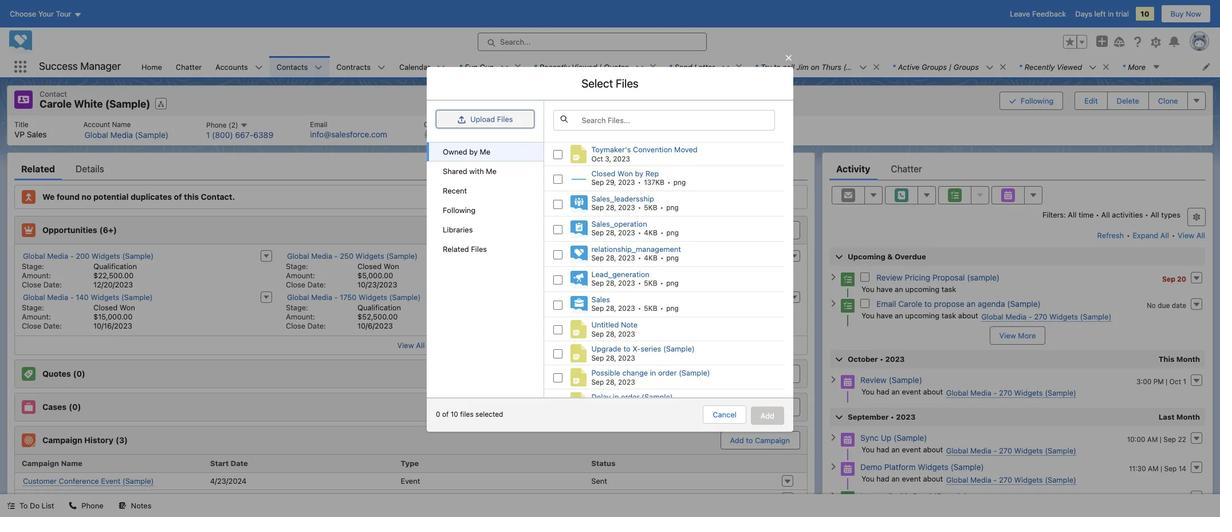 Task type: locate. For each thing, give the bounding box(es) containing it.
close for $40,000.00 close date:
[[550, 280, 570, 289]]

name for account name global media (sample)
[[112, 120, 131, 129]]

stage: down global media - 400 widgets (sample) link
[[550, 262, 572, 271]]

3 list item from the left
[[662, 56, 748, 77]]

0 vertical spatial customer
[[23, 476, 57, 486]]

1 horizontal spatial viewed
[[1057, 62, 1083, 71]]

2 * from the left
[[534, 62, 537, 71]]

2 tab list from the left
[[830, 157, 1206, 180]]

oct inside toymaker's convention moved oct 3, 2023
[[592, 155, 603, 163]]

amount: inside negotiation amount:
[[550, 312, 579, 321]]

28, down untitled
[[606, 330, 616, 339]]

1 had from the top
[[877, 387, 890, 396]]

0 vertical spatial upcoming
[[906, 284, 940, 294]]

sep 28, 2023 for sales_operation
[[592, 229, 635, 237]]

recently
[[540, 62, 570, 71], [1025, 62, 1055, 71]]

related for related files
[[443, 245, 469, 254]]

list up search files... search field
[[135, 56, 1220, 77]]

2 vertical spatial in
[[613, 393, 619, 402]]

global media (sample) link
[[85, 130, 168, 140]]

kb for closed won by rep
[[656, 178, 665, 187]]

1 horizontal spatial call
[[880, 491, 892, 501]]

3 event from the top
[[902, 474, 921, 483]]

3 5 from the top
[[644, 304, 649, 313]]

upload files
[[470, 115, 513, 124]]

1 horizontal spatial related
[[443, 245, 469, 254]]

sep up 180
[[592, 279, 604, 288]]

2 horizontal spatial files
[[616, 77, 639, 90]]

3 sep 28, 2023 from the top
[[592, 254, 635, 263]]

sep inside possible change in order (sample) sep 28, 2023
[[592, 378, 604, 387]]

0 vertical spatial order
[[658, 369, 677, 378]]

5 kb up 10/3/2023 at the right bottom of page
[[644, 304, 658, 313]]

kb for sales_operation
[[649, 229, 658, 237]]

1 vertical spatial me
[[486, 167, 497, 176]]

0 horizontal spatial name
[[61, 459, 82, 468]]

global media - 140 widgets (sample)
[[23, 293, 153, 302]]

1 vertical spatial 5 kb
[[644, 279, 658, 288]]

28, up sales_operation
[[606, 204, 616, 212]]

amount: for global media - 400 widgets (sample)
[[550, 271, 579, 280]]

recently for recently viewed
[[1025, 62, 1055, 71]]

type element
[[396, 455, 587, 473]]

0 vertical spatial 5 kb
[[644, 204, 658, 212]]

5 kb for sales_leadersship
[[644, 204, 658, 212]]

media inside global media - 200 widgets (sample) "link"
[[47, 251, 68, 260]]

jul
[[1147, 494, 1156, 502]]

* left send
[[669, 62, 672, 71]]

change
[[623, 369, 648, 378]]

opportunities image
[[22, 223, 36, 237]]

am for sync up (sample)
[[1148, 435, 1158, 444]]

0 horizontal spatial viewed
[[572, 62, 597, 71]]

1 horizontal spatial recently
[[1025, 62, 1055, 71]]

close inside $40,000.00 close date:
[[550, 280, 570, 289]]

1 vertical spatial event image
[[841, 462, 855, 476]]

1 horizontal spatial qualification amount:
[[286, 303, 401, 321]]

(0) for quotes (0)
[[73, 369, 85, 379]]

0 vertical spatial add
[[761, 411, 775, 420]]

global inside "link"
[[23, 251, 45, 260]]

of left this
[[174, 192, 182, 202]]

amount: for global media - 200 widgets (sample)
[[22, 271, 51, 280]]

2 4 from the top
[[644, 254, 649, 263]]

name up customer conference event (sample)
[[61, 459, 82, 468]]

email down you have an upcoming task
[[877, 299, 896, 309]]

0 vertical spatial conference
[[59, 476, 99, 486]]

had for demo
[[877, 474, 890, 483]]

date: inside $40,000.00 close date:
[[572, 280, 590, 289]]

* left fun
[[459, 62, 462, 71]]

2 4 kb from the top
[[644, 254, 658, 263]]

4 for relationship_management
[[644, 254, 649, 263]]

clone button
[[1149, 92, 1188, 110]]

task down proposal
[[942, 284, 956, 294]]

0 vertical spatial related
[[21, 164, 55, 174]]

2 horizontal spatial text default image
[[999, 63, 1007, 71]]

2 28, from the top
[[606, 229, 616, 237]]

1 tab list from the left
[[14, 157, 808, 180]]

to
[[19, 501, 28, 511]]

png for sales_leadersship
[[667, 204, 679, 212]]

no
[[82, 192, 91, 202]]

1 recently from the left
[[540, 62, 570, 71]]

2 sep 28, 2023 from the top
[[592, 229, 635, 237]]

1 5 from the top
[[644, 204, 649, 212]]

date:
[[43, 280, 62, 289], [308, 280, 326, 289], [572, 280, 590, 289], [43, 321, 62, 330], [308, 321, 326, 330], [572, 321, 590, 330]]

view left "more"
[[1000, 331, 1016, 340]]

sep 28, 2023 up global media - 180 widgets (sample)
[[592, 279, 635, 288]]

5 kb down "137"
[[644, 204, 658, 212]]

2023 right 3,
[[613, 155, 630, 163]]

2023 down change
[[618, 378, 635, 387]]

0 vertical spatial quotes
[[604, 62, 629, 71]]

sep up sales_operation
[[592, 204, 604, 212]]

qualification amount: for 400
[[550, 262, 665, 280]]

name up global media (sample) link
[[112, 120, 131, 129]]

2 text default image from the left
[[873, 63, 881, 71]]

10/3/2023
[[622, 321, 657, 330]]

(0) for cases (0)
[[69, 402, 81, 412]]

global media - 200 widgets (sample)
[[23, 251, 154, 260]]

5
[[644, 204, 649, 212], [644, 279, 649, 288], [644, 304, 649, 313]]

0 vertical spatial chatter link
[[169, 56, 209, 77]]

270
[[1035, 312, 1048, 321], [999, 388, 1013, 397], [999, 446, 1013, 455], [999, 475, 1013, 484]]

stage: down opportunities icon
[[22, 262, 44, 271]]

0 vertical spatial with
[[470, 167, 484, 176]]

qualification amount: inside global media - 400 widgets (sample) element
[[550, 262, 665, 280]]

10:00 am | sep 22
[[1127, 435, 1187, 444]]

review pricing proposal (sample) link
[[877, 273, 1000, 282]]

upcoming inside you have an upcoming task about global media - 270 widgets (sample)
[[906, 311, 940, 320]]

stage: for global media - 400 widgets (sample)
[[550, 262, 572, 271]]

chatter link right activity "link"
[[891, 157, 922, 180]]

1 vertical spatial following
[[443, 206, 476, 215]]

me up recent link
[[486, 167, 497, 176]]

1 vertical spatial view all link
[[15, 335, 807, 354]]

closed won amount: inside the global media - 140 widgets (sample) element
[[22, 303, 135, 321]]

1 horizontal spatial groups
[[954, 62, 979, 71]]

date: inside $5,000.00 close date:
[[308, 280, 326, 289]]

viewed up select
[[572, 62, 597, 71]]

1 upcoming from the top
[[906, 284, 940, 294]]

text default image left phone
[[69, 502, 77, 510]]

0 horizontal spatial contact
[[40, 89, 67, 99]]

about for (sample)
[[923, 387, 943, 396]]

event image left demo
[[841, 462, 855, 476]]

amount: inside global media - 200 widgets (sample) element
[[22, 271, 51, 280]]

close inside $52,500.00 close date:
[[286, 321, 305, 330]]

email inside 'email info@salesforce.com'
[[310, 120, 327, 129]]

1 vertical spatial oct
[[1170, 377, 1182, 386]]

name inside campaign history element
[[61, 459, 82, 468]]

cancel
[[713, 410, 737, 420]]

sent for email
[[591, 494, 607, 503]]

sep inside upgrade to x-series (sample) sep 28, 2023
[[592, 354, 604, 363]]

qualification inside global media - 200 widgets (sample) element
[[93, 262, 137, 271]]

conference up phone button
[[59, 476, 99, 486]]

task image up task icon
[[841, 273, 855, 286]]

7 28, from the top
[[606, 354, 616, 363]]

add inside "button"
[[730, 436, 744, 445]]

had down demo
[[877, 474, 890, 483]]

cases
[[42, 402, 67, 412]]

2 vertical spatial 5
[[644, 304, 649, 313]]

invite
[[127, 494, 146, 503]]

of inside 0 of 10 files selected status
[[442, 410, 449, 419]]

chatter link for activity "link"
[[891, 157, 922, 180]]

an down platform
[[892, 474, 900, 483]]

| left the '14'
[[1161, 464, 1163, 473]]

close inside $15,000.00 close date:
[[22, 321, 41, 330]]

close
[[22, 280, 41, 289], [286, 280, 305, 289], [550, 280, 570, 289], [22, 321, 41, 330], [286, 321, 305, 330], [550, 321, 570, 330]]

carole
[[40, 98, 72, 110], [899, 299, 923, 309]]

task image
[[841, 299, 855, 313]]

add left new in the bottom of the page
[[761, 411, 775, 420]]

* for * try to call jim on thurs (sample)
[[755, 62, 759, 71]]

sep 28, 2023 up the 400
[[592, 229, 635, 237]]

account
[[83, 120, 110, 129]]

1 vertical spatial (0)
[[69, 402, 81, 412]]

related up we on the left
[[21, 164, 55, 174]]

png for relationship_management
[[667, 254, 679, 263]]

name
[[112, 120, 131, 129], [61, 459, 82, 468]]

0 horizontal spatial view all link
[[15, 335, 807, 354]]

group
[[1063, 35, 1088, 49]]

4 list item from the left
[[748, 56, 886, 77]]

event image for demo
[[841, 462, 855, 476]]

5 up 10/3/2023 at the right bottom of page
[[644, 304, 649, 313]]

list item
[[452, 56, 527, 77], [527, 56, 662, 77], [662, 56, 748, 77], [748, 56, 886, 77], [886, 56, 1012, 77], [1012, 56, 1116, 77]]

2 viewed from the left
[[1057, 62, 1083, 71]]

5 * from the left
[[893, 62, 896, 71]]

0 vertical spatial by
[[469, 147, 478, 157]]

qualification for $22,500.00 close date:
[[93, 262, 137, 271]]

1 vertical spatial closed won amount:
[[22, 303, 135, 321]]

task inside you have an upcoming task about global media - 270 widgets (sample)
[[942, 311, 956, 320]]

possible
[[592, 369, 621, 378]]

event up demo platform widgets (sample) link
[[902, 445, 921, 454]]

• right time
[[1096, 210, 1100, 219]]

view
[[1178, 231, 1195, 240], [1000, 331, 1016, 340], [397, 341, 414, 350]]

2 recently from the left
[[1025, 62, 1055, 71]]

1 horizontal spatial following
[[1021, 96, 1054, 105]]

intro call with carol (sample)
[[861, 491, 967, 501]]

add inside button
[[761, 411, 775, 420]]

by inside owned by me link
[[469, 147, 478, 157]]

in right left
[[1108, 9, 1114, 18]]

about for up
[[923, 445, 943, 454]]

quotes (0)
[[42, 369, 85, 379]]

(0) up cases (0)
[[73, 369, 85, 379]]

lead_generation
[[592, 270, 650, 279]]

1 horizontal spatial of
[[442, 410, 449, 419]]

kb
[[656, 178, 665, 187], [649, 204, 658, 212], [649, 229, 658, 237], [649, 254, 658, 263], [649, 279, 658, 288], [649, 304, 658, 313]]

event image left sync
[[841, 433, 855, 447]]

list containing vp sales
[[7, 115, 1213, 145]]

4 up relationship_management
[[644, 229, 649, 237]]

shared with me link
[[427, 162, 544, 181]]

3 you had an event about global media - 270 widgets (sample) from the top
[[862, 474, 1077, 484]]

order up the delay in order (sample) link
[[658, 369, 677, 378]]

stage: inside global media - 180 widgets (sample) element
[[550, 303, 572, 312]]

10/6/2023
[[358, 321, 393, 330]]

task image left the intro
[[841, 491, 855, 505]]

accounts list item
[[209, 56, 270, 77]]

view down $52,500.00
[[397, 341, 414, 350]]

shared with me
[[443, 167, 497, 176]]

this month
[[1159, 354, 1200, 364]]

intro
[[861, 491, 878, 501]]

date: inside $15,000.00 close date:
[[43, 321, 62, 330]]

1 vertical spatial in
[[650, 369, 656, 378]]

related inside tab list
[[21, 164, 55, 174]]

sep down 180
[[592, 304, 604, 313]]

viewed for * recently viewed
[[1057, 62, 1083, 71]]

png for sales
[[667, 304, 679, 313]]

delay in order (sample)
[[592, 393, 673, 402]]

0 horizontal spatial following
[[443, 206, 476, 215]]

have inside you have an upcoming task about global media - 270 widgets (sample)
[[877, 311, 893, 320]]

1 vertical spatial 4
[[644, 254, 649, 263]]

recent link
[[427, 181, 544, 201]]

qualification amount: inside global media - 200 widgets (sample) element
[[22, 262, 137, 280]]

amount: inside global media - 400 widgets (sample) element
[[550, 271, 579, 280]]

1 vertical spatial customer
[[23, 494, 57, 503]]

name inside account name global media (sample)
[[112, 120, 131, 129]]

list up 3,
[[7, 115, 1213, 145]]

2 have from the top
[[877, 311, 893, 320]]

closed for global media - 140 widgets (sample)
[[93, 303, 118, 312]]

sales down $40,000.00 close date:
[[592, 295, 610, 304]]

1 vertical spatial 4 kb
[[644, 254, 658, 263]]

sep
[[592, 178, 604, 187], [592, 204, 604, 212], [592, 229, 604, 237], [592, 254, 604, 263], [1163, 275, 1176, 283], [592, 279, 604, 288], [592, 304, 604, 313], [592, 330, 604, 339], [592, 354, 604, 363], [592, 378, 604, 387], [1164, 435, 1176, 444], [1165, 464, 1177, 473]]

global media - 400 widgets (sample) element
[[543, 249, 807, 290]]

0 vertical spatial month
[[1177, 354, 1200, 364]]

2 vertical spatial 5 kb
[[644, 304, 658, 313]]

close inside $22,500.00 close date:
[[22, 280, 41, 289]]

2 horizontal spatial won
[[618, 169, 633, 178]]

1 vertical spatial contact
[[424, 120, 450, 129]]

4 for sales_operation
[[644, 229, 649, 237]]

buy now
[[1171, 9, 1202, 18]]

recently up following button
[[1025, 62, 1055, 71]]

0 horizontal spatial 10
[[451, 410, 458, 419]]

files right upload
[[497, 115, 513, 124]]

stage: down $5,000.00 close date:
[[286, 303, 308, 312]]

files
[[616, 77, 639, 90], [497, 115, 513, 124], [471, 245, 487, 254]]

all inside related tab panel
[[416, 341, 425, 350]]

270 for demo platform widgets (sample)
[[999, 475, 1013, 484]]

had down review (sample) link
[[877, 387, 890, 396]]

files inside button
[[497, 115, 513, 124]]

(0)
[[73, 369, 85, 379], [69, 402, 81, 412]]

global media - 1750 widgets (sample) link
[[287, 293, 421, 302]]

following inside button
[[1021, 96, 1054, 105]]

2 vertical spatial won
[[120, 303, 135, 312]]

1 vertical spatial name
[[61, 459, 82, 468]]

2 groups from the left
[[954, 62, 979, 71]]

1 horizontal spatial chatter
[[891, 164, 922, 174]]

0 vertical spatial name
[[112, 120, 131, 129]]

contacts
[[277, 62, 308, 71]]

text default image up edit button
[[1103, 63, 1111, 71]]

closed
[[592, 169, 616, 178], [358, 262, 382, 271], [93, 303, 118, 312]]

1 task from the top
[[942, 284, 956, 294]]

review (sample)
[[861, 375, 923, 385]]

you right event image
[[862, 387, 875, 396]]

chatter inside tab list
[[891, 164, 922, 174]]

by down james peterson link
[[469, 147, 478, 157]]

28, down upgrade
[[606, 354, 616, 363]]

campaign down add button
[[755, 436, 790, 445]]

4 kb up relationship_management
[[644, 229, 658, 237]]

sep 28, 2023 for lead_generation
[[592, 279, 635, 288]]

5 for sales_leadersship
[[644, 204, 649, 212]]

2 list item from the left
[[527, 56, 662, 77]]

$15,000.00 close date:
[[22, 312, 133, 330]]

1 horizontal spatial text default image
[[873, 63, 881, 71]]

contact for contact
[[40, 89, 67, 99]]

2 horizontal spatial qualification amount:
[[550, 262, 665, 280]]

4 you from the top
[[862, 445, 875, 454]]

1 vertical spatial month
[[1177, 412, 1200, 421]]

0 vertical spatial won
[[618, 169, 633, 178]]

2 conference from the top
[[59, 494, 99, 503]]

thurs
[[822, 62, 842, 71]]

1 vertical spatial order
[[621, 393, 640, 402]]

3 text default image from the left
[[999, 63, 1007, 71]]

0 vertical spatial have
[[877, 284, 893, 294]]

in inside possible change in order (sample) sep 28, 2023
[[650, 369, 656, 378]]

review down october  •  2023
[[861, 375, 887, 385]]

1 horizontal spatial order
[[658, 369, 677, 378]]

me for owned by me
[[480, 147, 491, 157]]

email left invite
[[107, 494, 125, 503]]

last month
[[1159, 412, 1200, 421]]

call left 'jim'
[[783, 62, 795, 71]]

have down upcoming & overdue on the right
[[877, 284, 893, 294]]

email
[[310, 120, 327, 129], [877, 299, 896, 309], [107, 494, 125, 503], [401, 494, 419, 503]]

28, inside 'untitled note sep 28, 2023'
[[606, 330, 616, 339]]

qualification for $40,000.00 close date:
[[622, 262, 665, 271]]

files for select files
[[616, 77, 639, 90]]

180
[[604, 293, 617, 302]]

media inside global media - 1750 widgets (sample) link
[[311, 293, 332, 302]]

1 horizontal spatial closed
[[358, 262, 382, 271]]

possible change in order (sample) sep 28, 2023
[[592, 369, 710, 387]]

month right last
[[1177, 412, 1200, 421]]

0 horizontal spatial closed
[[93, 303, 118, 312]]

0 vertical spatial task image
[[841, 273, 855, 286]]

1 event from the top
[[902, 387, 921, 396]]

chatter right activity "link"
[[891, 164, 922, 174]]

close for $15,000.00 close date:
[[22, 321, 41, 330]]

stage: inside global media - 400 widgets (sample) element
[[550, 262, 572, 271]]

8 28, from the top
[[606, 378, 616, 387]]

4 kb up $40,000.00
[[644, 254, 658, 263]]

upcoming for you have an upcoming task
[[906, 284, 940, 294]]

28,
[[606, 204, 616, 212], [606, 229, 616, 237], [606, 254, 616, 263], [606, 279, 616, 288], [606, 304, 616, 313], [606, 330, 616, 339], [606, 354, 616, 363], [606, 378, 616, 387]]

2 customer from the top
[[23, 494, 57, 503]]

1 text default image from the left
[[514, 63, 522, 71]]

0 vertical spatial event image
[[841, 433, 855, 447]]

1 horizontal spatial won
[[384, 262, 399, 271]]

oct left 3,
[[592, 155, 603, 163]]

to left x-
[[624, 344, 631, 354]]

1 horizontal spatial closed won amount:
[[286, 262, 399, 280]]

you had an event about global media - 270 widgets (sample)
[[862, 387, 1077, 397], [862, 445, 1077, 455], [862, 474, 1077, 484]]

text default image for try to call jim on thurs (sample)
[[873, 63, 881, 71]]

media inside you have an upcoming task about global media - 270 widgets (sample)
[[1006, 312, 1027, 321]]

1 customer from the top
[[23, 476, 57, 486]]

text default image
[[514, 63, 522, 71], [873, 63, 881, 71], [999, 63, 1007, 71]]

3,
[[605, 155, 611, 163]]

close for $19,500.00 close date:
[[550, 321, 570, 330]]

1 horizontal spatial qualification
[[358, 303, 401, 312]]

date: inside $22,500.00 close date:
[[43, 280, 62, 289]]

0 of 10 files selected status
[[436, 406, 503, 419]]

3 * from the left
[[669, 62, 672, 71]]

0 vertical spatial of
[[174, 192, 182, 202]]

5 for lead_generation
[[644, 279, 649, 288]]

| for review (sample)
[[1166, 377, 1168, 386]]

list
[[135, 56, 1220, 77], [7, 115, 1213, 145]]

0 horizontal spatial call
[[783, 62, 795, 71]]

qualification down relationship_management
[[622, 262, 665, 271]]

order down change
[[621, 393, 640, 402]]

29,
[[606, 178, 616, 187]]

stage: down $40,000.00 close date:
[[550, 303, 572, 312]]

1 horizontal spatial files
[[497, 115, 513, 124]]

event inside customer conference event (sample) link
[[101, 476, 120, 486]]

details link
[[76, 157, 104, 180]]

kb down toymaker's convention moved oct 3, 2023
[[656, 178, 665, 187]]

1 event image from the top
[[841, 433, 855, 447]]

list containing home
[[135, 56, 1220, 77]]

global media - 180 widgets (sample)
[[551, 293, 681, 302]]

amount:
[[22, 271, 51, 280], [286, 271, 315, 280], [550, 271, 579, 280], [22, 312, 51, 321], [286, 312, 315, 321], [550, 312, 579, 321]]

* for * recently viewed
[[1019, 62, 1023, 71]]

4 * from the left
[[755, 62, 759, 71]]

2 upcoming from the top
[[906, 311, 940, 320]]

0 horizontal spatial sales
[[27, 129, 47, 139]]

(3)
[[116, 435, 128, 445]]

you for review (sample)
[[862, 387, 875, 396]]

1 horizontal spatial chatter link
[[891, 157, 922, 180]]

global media - 270 widgets (sample) link for sync up (sample)
[[946, 446, 1077, 456]]

2 you from the top
[[862, 311, 875, 320]]

1 vertical spatial of
[[442, 410, 449, 419]]

chatter
[[176, 62, 202, 71], [891, 164, 922, 174]]

media inside global media - 250 widgets (sample) link
[[311, 251, 332, 260]]

| right pm
[[1166, 377, 1168, 386]]

(sample) inside "link"
[[122, 251, 154, 260]]

1 sent from the top
[[591, 477, 607, 486]]

1 4 from the top
[[644, 229, 649, 237]]

event for (sample)
[[902, 387, 921, 396]]

qualification inside global media - 400 widgets (sample) element
[[622, 262, 665, 271]]

am for demo platform widgets (sample)
[[1148, 464, 1159, 473]]

due
[[1158, 301, 1170, 310]]

1 horizontal spatial tab list
[[830, 157, 1206, 180]]

related down 'libraries'
[[443, 245, 469, 254]]

to
[[774, 62, 781, 71], [925, 299, 932, 309], [624, 344, 631, 354], [746, 436, 753, 445]]

1 vertical spatial chatter
[[891, 164, 922, 174]]

5 kb
[[644, 204, 658, 212], [644, 279, 658, 288], [644, 304, 658, 313]]

view down types
[[1178, 231, 1195, 240]]

5 sep 28, 2023 from the top
[[592, 304, 635, 313]]

media inside global media - 140 widgets (sample) link
[[47, 293, 68, 302]]

event image
[[841, 433, 855, 447], [841, 462, 855, 476]]

(sample)
[[844, 62, 875, 71], [105, 98, 150, 110], [135, 130, 168, 140], [122, 251, 154, 260], [386, 251, 418, 260], [651, 251, 682, 260], [121, 293, 153, 302], [389, 293, 421, 302], [650, 293, 681, 302], [1008, 299, 1041, 309], [1080, 312, 1112, 321], [664, 344, 695, 354], [679, 369, 710, 378], [889, 375, 923, 385], [1045, 388, 1077, 397], [642, 393, 673, 402], [894, 433, 927, 443], [1045, 446, 1077, 455], [951, 462, 984, 472], [1045, 475, 1077, 484], [122, 476, 154, 486], [934, 491, 967, 501], [148, 494, 179, 503]]

to left propose
[[925, 299, 932, 309]]

1 sep 28, 2023 from the top
[[592, 204, 635, 212]]

tab list containing related
[[14, 157, 808, 180]]

review (sample) link
[[861, 375, 923, 385]]

2 horizontal spatial qualification
[[622, 262, 665, 271]]

4 kb for relationship_management
[[644, 254, 658, 263]]

date: down global media - 1750 widgets (sample) link
[[308, 321, 326, 330]]

contracts list item
[[330, 56, 392, 77]]

2 you had an event about global media - 270 widgets (sample) from the top
[[862, 445, 1077, 455]]

date: inside $52,500.00 close date:
[[308, 321, 326, 330]]

global media - 180 widgets (sample) element
[[543, 290, 807, 331]]

text default image left active
[[873, 63, 881, 71]]

6 * from the left
[[1019, 62, 1023, 71]]

1 horizontal spatial carole
[[899, 299, 923, 309]]

1 viewed from the left
[[572, 62, 597, 71]]

qualification up '10/6/2023'
[[358, 303, 401, 312]]

event down type
[[401, 477, 420, 486]]

stage: inside the global media - 140 widgets (sample) element
[[22, 303, 44, 312]]

cases (0)
[[42, 402, 81, 412]]

had for review
[[877, 387, 890, 396]]

0 horizontal spatial closed won amount:
[[22, 303, 135, 321]]

date: left untitled
[[572, 321, 590, 330]]

sep left 22
[[1164, 435, 1176, 444]]

qualification up 12/20/2023
[[93, 262, 137, 271]]

1 horizontal spatial add
[[761, 411, 775, 420]]

following down * recently viewed
[[1021, 96, 1054, 105]]

1 vertical spatial you had an event about global media - 270 widgets (sample)
[[862, 445, 1077, 455]]

0 horizontal spatial won
[[120, 303, 135, 312]]

customer conference - email invite (sample)
[[23, 494, 179, 503]]

3 5 kb from the top
[[644, 304, 658, 313]]

2023 inside upgrade to x-series (sample) sep 28, 2023
[[618, 354, 635, 363]]

1 vertical spatial am
[[1148, 464, 1159, 473]]

order inside possible change in order (sample) sep 28, 2023
[[658, 369, 677, 378]]

won inside the global media - 140 widgets (sample) element
[[120, 303, 135, 312]]

* for * send letter
[[669, 62, 672, 71]]

chatter link for home "link" at the top left of the page
[[169, 56, 209, 77]]

2 horizontal spatial in
[[1108, 9, 1114, 18]]

28, inside possible change in order (sample) sep 28, 2023
[[606, 378, 616, 387]]

related tab panel
[[14, 180, 808, 517]]

files right select
[[616, 77, 639, 90]]

contacts list item
[[270, 56, 330, 77]]

* recently viewed | quotes
[[534, 62, 629, 71]]

sep 28, 2023 up sales_operation
[[592, 204, 635, 212]]

1 * from the left
[[459, 62, 462, 71]]

media inside the global media - 180 widgets (sample) link
[[575, 293, 597, 302]]

month for last month
[[1177, 412, 1200, 421]]

0 horizontal spatial chatter
[[176, 62, 202, 71]]

2 vertical spatial you had an event about global media - 270 widgets (sample)
[[862, 474, 1077, 484]]

1
[[206, 130, 210, 140], [1183, 377, 1187, 386]]

2023 inside possible change in order (sample) sep 28, 2023
[[618, 378, 635, 387]]

customer conference event (sample)
[[23, 476, 154, 486]]

1 vertical spatial files
[[497, 115, 513, 124]]

an inside you have an upcoming task about global media - 270 widgets (sample)
[[895, 311, 903, 320]]

contact
[[40, 89, 67, 99], [424, 120, 450, 129]]

tab list
[[14, 157, 808, 180], [830, 157, 1206, 180]]

2 task image from the top
[[841, 491, 855, 505]]

2 event image from the top
[[841, 462, 855, 476]]

view all link down '10/6/2023'
[[15, 335, 807, 354]]

qualification amount: down the 400
[[550, 262, 665, 280]]

global inside you have an upcoming task about global media - 270 widgets (sample)
[[982, 312, 1004, 321]]

stage: inside global media - 200 widgets (sample) element
[[22, 262, 44, 271]]

date: for $15,000.00 close date:
[[43, 321, 62, 330]]

1 horizontal spatial view
[[1000, 331, 1016, 340]]

closed for global media - 250 widgets (sample)
[[358, 262, 382, 271]]

1 horizontal spatial in
[[650, 369, 656, 378]]

text default image
[[649, 63, 657, 71], [735, 63, 743, 71], [1103, 63, 1111, 71], [7, 502, 15, 510], [69, 502, 77, 510], [118, 502, 126, 510]]

0 vertical spatial review
[[877, 273, 903, 282]]

png for lead_generation
[[667, 279, 679, 288]]

0 horizontal spatial oct
[[592, 155, 603, 163]]

global inside account name global media (sample)
[[85, 130, 108, 140]]

date: for $52,500.00 close date:
[[308, 321, 326, 330]]

5 you from the top
[[862, 474, 875, 483]]

$52,500.00 close date:
[[286, 312, 398, 330]]

0 horizontal spatial related
[[21, 164, 55, 174]]

of
[[174, 192, 182, 202], [442, 410, 449, 419]]

quotes inside related tab panel
[[42, 369, 71, 379]]

1 5 kb from the top
[[644, 204, 658, 212]]

date: for $19,500.00 close date:
[[572, 321, 590, 330]]

won up 10/23/2023
[[384, 262, 399, 271]]

2 had from the top
[[877, 445, 890, 454]]

you had an event about global media - 270 widgets (sample) for widgets
[[862, 474, 1077, 484]]

an for 10:00 am | sep 22
[[892, 445, 900, 454]]

1 vertical spatial list
[[7, 115, 1213, 145]]

demo platform widgets (sample)
[[861, 462, 984, 472]]

with
[[470, 167, 484, 176], [895, 491, 910, 501]]

2 5 kb from the top
[[644, 279, 658, 288]]

oct for 3:00
[[1170, 377, 1182, 386]]

close inside $19,500.00 close date:
[[550, 321, 570, 330]]

(sample) inside account name global media (sample)
[[135, 130, 168, 140]]

tab list containing activity
[[830, 157, 1206, 180]]

start date
[[210, 459, 248, 468]]

campaign for campaign history (3)
[[42, 435, 82, 445]]

contact image
[[14, 91, 33, 109]]

1 vertical spatial chatter link
[[891, 157, 922, 180]]

details
[[76, 164, 104, 174]]

1 conference from the top
[[59, 476, 99, 486]]

recently for recently viewed | quotes
[[540, 62, 570, 71]]

media inside global media - 400 widgets (sample) link
[[575, 251, 597, 260]]

convention
[[633, 145, 672, 154]]

* recently viewed
[[1019, 62, 1083, 71]]

email inside customer conference - email invite (sample) link
[[107, 494, 125, 503]]

an for 11:30 am | sep 14
[[892, 474, 900, 483]]

we
[[42, 192, 55, 202]]

sep 28, 2023 for relationship_management
[[592, 254, 635, 263]]

closed inside the global media - 140 widgets (sample) element
[[93, 303, 118, 312]]

22
[[1178, 435, 1187, 444]]

date: inside $19,500.00 close date:
[[572, 321, 590, 330]]

global media - 270 widgets (sample) link for review (sample)
[[946, 388, 1077, 398]]

* for * active groups | groups
[[893, 62, 896, 71]]

notes
[[131, 501, 152, 511]]

add to campaign button
[[721, 432, 799, 449]]

2 5 from the top
[[644, 279, 649, 288]]

you for demo platform widgets (sample)
[[862, 474, 875, 483]]

have down you have an upcoming task
[[877, 311, 893, 320]]

chatter link right 'home'
[[169, 56, 209, 77]]

1 4 kb from the top
[[644, 229, 658, 237]]

0 horizontal spatial order
[[621, 393, 640, 402]]

with down owned by me link
[[470, 167, 484, 176]]

6 28, from the top
[[606, 330, 616, 339]]

1 horizontal spatial contact
[[424, 120, 450, 129]]

have
[[877, 284, 893, 294], [877, 311, 893, 320]]

0 horizontal spatial carole
[[40, 98, 72, 110]]

sep 20
[[1163, 275, 1187, 283]]

1 vertical spatial event
[[902, 445, 921, 454]]

conference down customer conference event (sample) link
[[59, 494, 99, 503]]

2 vertical spatial had
[[877, 474, 890, 483]]

sales right vp
[[27, 129, 47, 139]]

2 month from the top
[[1177, 412, 1200, 421]]

view inside related tab panel
[[397, 341, 414, 350]]

you inside you have an upcoming task about global media - 270 widgets (sample)
[[862, 311, 875, 320]]

0 vertical spatial 4
[[644, 229, 649, 237]]

2 sent from the top
[[591, 494, 607, 503]]

related inside related files link
[[443, 245, 469, 254]]

1 down the this month
[[1183, 377, 1187, 386]]

2 event from the top
[[902, 445, 921, 454]]

28, up the 400
[[606, 229, 616, 237]]

1 month from the top
[[1177, 354, 1200, 364]]

notes button
[[112, 494, 158, 517]]

calendar
[[399, 62, 430, 71]]

4 sep 28, 2023 from the top
[[592, 279, 635, 288]]

view inside button
[[1000, 331, 1016, 340]]

(sample) inside you have an upcoming task about global media - 270 widgets (sample)
[[1080, 312, 1112, 321]]

in right delay
[[613, 393, 619, 402]]

3 had from the top
[[877, 474, 890, 483]]

2 task from the top
[[942, 311, 956, 320]]

media inside account name global media (sample)
[[110, 130, 133, 140]]

task image
[[841, 273, 855, 286], [841, 491, 855, 505]]

png for closed won by rep
[[674, 178, 686, 187]]

3 you from the top
[[862, 387, 875, 396]]

close inside $5,000.00 close date:
[[286, 280, 305, 289]]

stage: for global media - 180 widgets (sample)
[[550, 303, 572, 312]]

(sample)
[[967, 273, 1000, 282]]

1 have from the top
[[877, 284, 893, 294]]

text default image for active groups | groups
[[999, 63, 1007, 71]]



Task type: describe. For each thing, give the bounding box(es) containing it.
sep up the 400
[[592, 229, 604, 237]]

me for shared with me
[[486, 167, 497, 176]]

10 inside 0 of 10 files selected status
[[451, 410, 458, 419]]

qualification for $52,500.00 close date:
[[358, 303, 401, 312]]

title
[[14, 120, 28, 129]]

email carole to propose an agenda (sample)
[[877, 299, 1041, 309]]

had for sync
[[877, 445, 890, 454]]

you for sync up (sample)
[[862, 445, 875, 454]]

filters:
[[1043, 210, 1066, 219]]

* for * fun gun
[[459, 62, 462, 71]]

sent for event
[[591, 477, 607, 486]]

1 vertical spatial 1
[[1183, 377, 1187, 386]]

add button
[[751, 407, 784, 425]]

send
[[675, 62, 692, 71]]

history
[[84, 435, 113, 445]]

amount: down global media - 250 widgets (sample) link at the left of page
[[286, 271, 315, 280]]

owned by me link
[[427, 142, 544, 162]]

2024
[[1170, 494, 1187, 502]]

shared
[[443, 167, 467, 176]]

amount: for global media - 1750 widgets (sample)
[[286, 312, 315, 321]]

owned by me
[[443, 147, 491, 157]]

1 vertical spatial with
[[895, 491, 910, 501]]

try
[[761, 62, 772, 71]]

• right october
[[880, 354, 884, 364]]

untitled
[[592, 320, 619, 330]]

2023 down the global media - 180 widgets (sample) link
[[618, 304, 635, 313]]

campaign inside "button"
[[755, 436, 790, 445]]

2023 up sales_operation
[[618, 204, 635, 212]]

activity
[[837, 164, 871, 174]]

137 kb
[[644, 178, 665, 187]]

sep left 29,
[[592, 178, 604, 187]]

18,
[[1158, 494, 1168, 502]]

upload files button
[[436, 110, 535, 128]]

upcoming & overdue button
[[830, 247, 1206, 266]]

global media - 250 widgets (sample)
[[287, 251, 418, 260]]

overdue
[[895, 252, 926, 261]]

1 vertical spatial by
[[635, 169, 644, 178]]

close for $52,500.00 close date:
[[286, 321, 305, 330]]

* active groups | groups
[[893, 62, 979, 71]]

stage: for global media - 140 widgets (sample)
[[22, 303, 44, 312]]

refresh • expand all • view all
[[1098, 231, 1206, 240]]

of inside related tab panel
[[174, 192, 182, 202]]

&
[[888, 252, 893, 261]]

1 you had an event about global media - 270 widgets (sample) from the top
[[862, 387, 1077, 397]]

title vp sales
[[14, 120, 47, 139]]

28, inside upgrade to x-series (sample) sep 28, 2023
[[606, 354, 616, 363]]

(800)
[[212, 130, 233, 140]]

kb for sales
[[649, 304, 658, 313]]

6 list item from the left
[[1012, 56, 1116, 77]]

$5,000.00 close date:
[[286, 271, 393, 289]]

closed won amount: for 250
[[286, 262, 399, 280]]

| for sync up (sample)
[[1160, 435, 1162, 444]]

sync up (sample)
[[861, 433, 927, 443]]

quotes image
[[22, 367, 36, 381]]

date: for $40,000.00 close date:
[[572, 280, 590, 289]]

• left expand
[[1127, 231, 1130, 240]]

2023 inside toymaker's convention moved oct 3, 2023
[[613, 155, 630, 163]]

campaign name element
[[15, 455, 206, 473]]

(sample) inside upgrade to x-series (sample) sep 28, 2023
[[664, 344, 695, 354]]

month for this month
[[1177, 354, 1200, 364]]

you have an upcoming task about global media - 270 widgets (sample)
[[862, 311, 1112, 321]]

view for all
[[397, 341, 414, 350]]

email carole to propose an agenda (sample) link
[[877, 299, 1041, 309]]

4 28, from the top
[[606, 279, 616, 288]]

| right active
[[949, 62, 952, 71]]

2023 up global media - 180 widgets (sample)
[[618, 279, 635, 288]]

upcoming for you have an upcoming task about global media - 270 widgets (sample)
[[906, 311, 940, 320]]

sep left the '14'
[[1165, 464, 1177, 473]]

related for related
[[21, 164, 55, 174]]

0 of 10 files selected
[[436, 410, 503, 419]]

an for no due date
[[895, 311, 903, 320]]

270 for review (sample)
[[999, 388, 1013, 397]]

to inside "button"
[[746, 436, 753, 445]]

- inside you have an upcoming task about global media - 270 widgets (sample)
[[1029, 312, 1032, 321]]

carole white (sample)
[[40, 98, 150, 110]]

date: for $22,500.00 close date:
[[43, 280, 62, 289]]

leave feedback link
[[1010, 9, 1066, 18]]

letter
[[695, 62, 715, 71]]

you had an event about global media - 270 widgets (sample) for (sample)
[[862, 445, 1077, 455]]

untitled note sep 28, 2023
[[592, 320, 638, 339]]

global media - 270 widgets (sample) link for demo platform widgets (sample)
[[946, 475, 1077, 485]]

in for left
[[1108, 9, 1114, 18]]

do
[[30, 501, 40, 511]]

- inside "link"
[[70, 251, 74, 260]]

up
[[881, 433, 892, 443]]

10/23/2023
[[358, 280, 397, 289]]

type
[[401, 459, 419, 468]]

0 horizontal spatial with
[[470, 167, 484, 176]]

proposal
[[933, 273, 965, 282]]

info@salesforce.com
[[310, 129, 387, 139]]

2 horizontal spatial closed
[[592, 169, 616, 178]]

x-
[[633, 344, 641, 354]]

oct for toymaker's
[[592, 155, 603, 163]]

5 for sales
[[644, 304, 649, 313]]

owner
[[452, 120, 473, 129]]

0
[[436, 410, 440, 419]]

270 inside you have an upcoming task about global media - 270 widgets (sample)
[[1035, 312, 1048, 321]]

rep
[[646, 169, 659, 178]]

campaign history element
[[14, 426, 808, 517]]

add for add
[[761, 411, 775, 420]]

200
[[76, 251, 90, 260]]

2023 right the 400
[[618, 254, 635, 263]]

date
[[1172, 301, 1187, 310]]

5 kb for lead_generation
[[644, 279, 658, 288]]

| up select
[[599, 62, 602, 71]]

sep 28, 2023 for sales_leadersship
[[592, 204, 635, 212]]

event image for sync
[[841, 433, 855, 447]]

widgets inside "link"
[[92, 251, 120, 260]]

upgrade to x-series (sample) sep 28, 2023
[[592, 344, 695, 363]]

0 horizontal spatial in
[[613, 393, 619, 402]]

0 vertical spatial view
[[1178, 231, 1195, 240]]

137
[[644, 178, 656, 187]]

this
[[184, 192, 199, 202]]

cancel button
[[703, 406, 747, 424]]

(6+)
[[99, 225, 117, 235]]

sep up $40,000.00 close date:
[[592, 254, 604, 263]]

text default image inside notes button
[[118, 502, 126, 510]]

kb for lead_generation
[[649, 279, 658, 288]]

text default image inside to do list button
[[7, 502, 15, 510]]

viewed for * recently viewed | quotes
[[572, 62, 597, 71]]

* fun gun
[[459, 62, 494, 71]]

james
[[439, 130, 463, 140]]

• up sync up (sample)
[[891, 412, 894, 421]]

cases image
[[22, 400, 36, 414]]

found
[[57, 192, 80, 202]]

1 list item from the left
[[452, 56, 527, 77]]

about inside you have an upcoming task about global media - 270 widgets (sample)
[[959, 311, 978, 320]]

have for you have an upcoming task
[[877, 284, 893, 294]]

libraries
[[443, 225, 473, 234]]

qualification amount: for 1750
[[286, 303, 401, 321]]

event for platform
[[902, 474, 921, 483]]

2023 inside 'untitled note sep 28, 2023'
[[618, 330, 635, 339]]

date: for $5,000.00 close date:
[[308, 280, 326, 289]]

activity link
[[837, 157, 871, 180]]

files
[[460, 410, 474, 419]]

task for you have an upcoming task
[[942, 284, 956, 294]]

in for change
[[650, 369, 656, 378]]

select
[[582, 77, 613, 90]]

sync up (sample) link
[[861, 433, 927, 443]]

closed won amount: for 140
[[22, 303, 135, 321]]

sep left "20"
[[1163, 275, 1176, 283]]

1 you from the top
[[862, 284, 875, 294]]

email for email info@salesforce.com
[[310, 120, 327, 129]]

contact for contact owner
[[424, 120, 450, 129]]

* for * recently viewed | quotes
[[534, 62, 537, 71]]

new
[[775, 403, 791, 412]]

review for review (sample)
[[861, 375, 887, 385]]

- inside campaign history element
[[101, 494, 105, 503]]

won for global media - 140 widgets (sample)
[[120, 303, 135, 312]]

text default image for fun gun
[[514, 63, 522, 71]]

left
[[1095, 9, 1106, 18]]

1 groups from the left
[[922, 62, 947, 71]]

calendar list item
[[392, 56, 452, 77]]

an down overdue
[[895, 284, 903, 294]]

upload
[[470, 115, 495, 124]]

to inside list item
[[774, 62, 781, 71]]

0 vertical spatial view all link
[[1178, 226, 1206, 244]]

Search Files... search field
[[554, 110, 775, 131]]

• right 'activities'
[[1145, 210, 1149, 219]]

text default image left 'try'
[[735, 63, 743, 71]]

0 horizontal spatial 1
[[206, 130, 210, 140]]

1 task image from the top
[[841, 273, 855, 286]]

sep inside 'untitled note sep 28, 2023'
[[592, 330, 604, 339]]

closed won by rep
[[592, 169, 659, 178]]

5 kb for sales
[[644, 304, 658, 313]]

contacts link
[[270, 56, 315, 77]]

close for $5,000.00 close date:
[[286, 280, 305, 289]]

an up you have an upcoming task about global media - 270 widgets (sample) on the right bottom of the page
[[967, 299, 976, 309]]

5 list item from the left
[[886, 56, 1012, 77]]

list for "leave feedback" link
[[135, 56, 1220, 77]]

qualification amount: for 200
[[22, 262, 137, 280]]

kb for sales_leadersship
[[649, 204, 658, 212]]

1 horizontal spatial 10
[[1141, 9, 1150, 18]]

refresh
[[1098, 231, 1124, 240]]

success
[[39, 60, 78, 72]]

task for you have an upcoming task about global media - 270 widgets (sample)
[[942, 311, 956, 320]]

view more button
[[990, 326, 1046, 345]]

text default image inside phone button
[[69, 502, 77, 510]]

sales inside the title vp sales
[[27, 129, 47, 139]]

have for you have an upcoming task about global media - 270 widgets (sample)
[[877, 311, 893, 320]]

demo
[[861, 462, 882, 472]]

2023 right 29,
[[618, 178, 635, 187]]

status element
[[587, 455, 778, 473]]

3 28, from the top
[[606, 254, 616, 263]]

list
[[42, 501, 54, 511]]

last
[[1159, 412, 1175, 421]]

event image
[[841, 375, 855, 389]]

2023 up relationship_management
[[618, 229, 635, 237]]

5 28, from the top
[[606, 304, 616, 313]]

stage: for global media - 1750 widgets (sample)
[[286, 303, 308, 312]]

1 (800) 667-6389
[[206, 130, 273, 140]]

home link
[[135, 56, 169, 77]]

toymaker's
[[592, 145, 631, 154]]

buy now button
[[1161, 5, 1211, 23]]

1 vertical spatial call
[[880, 491, 892, 501]]

amount: for global media - 180 widgets (sample)
[[550, 312, 579, 321]]

event for up
[[902, 445, 921, 454]]

1 horizontal spatial quotes
[[604, 62, 629, 71]]

sep 28, 2023 for sales
[[592, 304, 635, 313]]

global media - 200 widgets (sample) element
[[15, 249, 279, 290]]

series
[[641, 344, 661, 354]]

• down types
[[1172, 231, 1176, 240]]

files for upload files
[[497, 115, 513, 124]]

(sample) inside possible change in order (sample) sep 28, 2023
[[679, 369, 710, 378]]

2023 up review (sample) link
[[886, 354, 905, 364]]

an for 3:00 pm | oct 1
[[892, 387, 900, 396]]

global media - 140 widgets (sample) element
[[15, 290, 279, 331]]

james peterson link
[[439, 130, 498, 140]]

pm
[[1154, 377, 1164, 386]]

campaign for campaign name
[[22, 459, 59, 468]]

september  •  2023
[[848, 412, 916, 421]]

amount: inside the global media - 140 widgets (sample) element
[[22, 312, 51, 321]]

email for email carole to propose an agenda (sample)
[[877, 299, 896, 309]]

to do list
[[19, 501, 54, 511]]

1 28, from the top
[[606, 204, 616, 212]]

add to campaign
[[730, 436, 790, 445]]

conference for event
[[59, 476, 99, 486]]

1 horizontal spatial event
[[401, 477, 420, 486]]

info@salesforce.com link
[[310, 129, 387, 139]]

moved
[[675, 145, 698, 154]]

chatter inside list
[[176, 62, 202, 71]]

text default image left send
[[649, 63, 657, 71]]

email info@salesforce.com
[[310, 120, 387, 139]]

to inside upgrade to x-series (sample) sep 28, 2023
[[624, 344, 631, 354]]

email for email
[[401, 494, 419, 503]]

widgets inside you have an upcoming task about global media - 270 widgets (sample)
[[1050, 312, 1078, 321]]

platform
[[885, 462, 916, 472]]

start date element
[[206, 455, 396, 473]]

1 vertical spatial sales
[[592, 295, 610, 304]]

close for $22,500.00 close date:
[[22, 280, 41, 289]]

270 for sync up (sample)
[[999, 446, 1013, 455]]

2023 up sync up (sample) link
[[896, 412, 916, 421]]

status
[[591, 459, 616, 468]]

files for related files
[[471, 245, 487, 254]]

delay
[[592, 393, 611, 402]]

sales_leadersship
[[592, 194, 654, 204]]



Task type: vqa. For each thing, say whether or not it's contained in the screenshot.
1st 7:36 from the left
no



